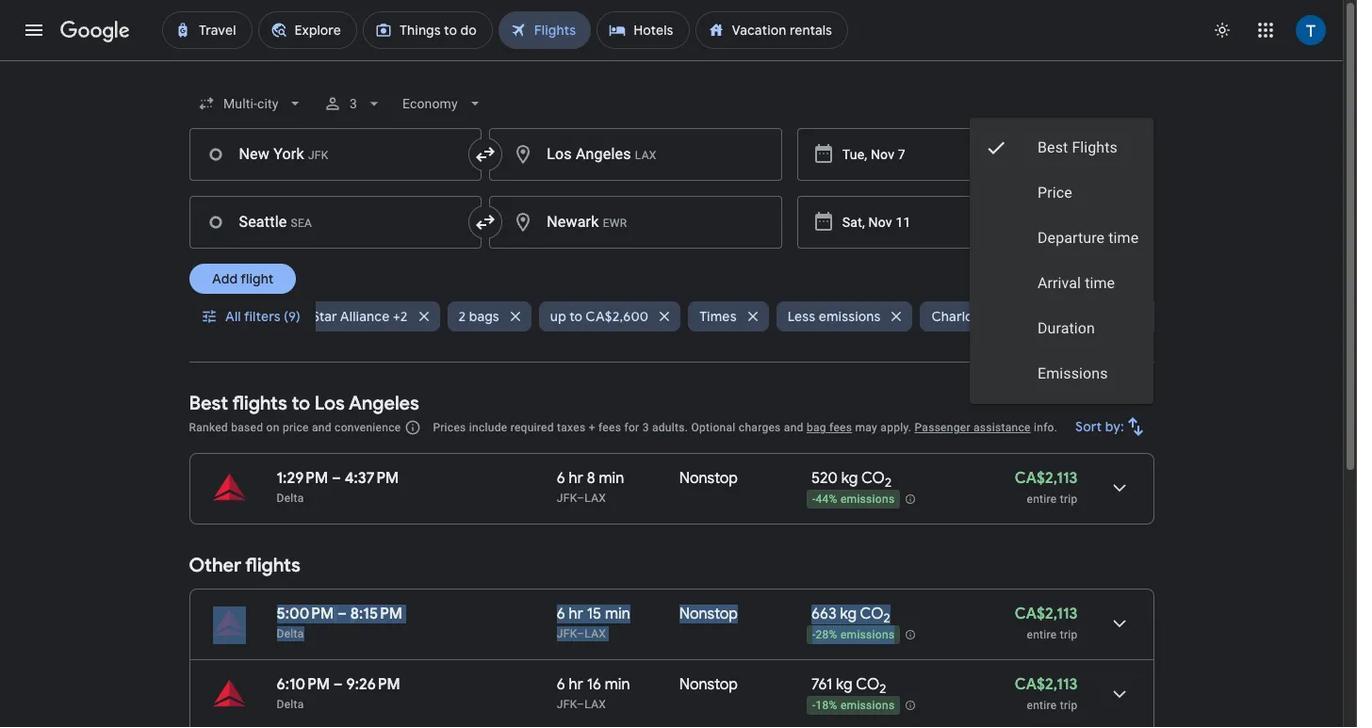 Task type: locate. For each thing, give the bounding box(es) containing it.
kg right 761
[[836, 676, 853, 695]]

1 vertical spatial min
[[605, 605, 630, 624]]

less emissions
[[788, 308, 881, 325]]

min
[[599, 469, 624, 488], [605, 605, 630, 624], [605, 676, 630, 695]]

6 left 8
[[557, 469, 565, 488]]

min for 6 hr 8 min
[[599, 469, 624, 488]]

may
[[855, 421, 877, 434]]

main content
[[189, 118, 1154, 728]]

jfk inside "6 hr 8 min jfk – lax"
[[557, 492, 577, 505]]

departure time
[[1038, 229, 1139, 247]]

1 ca$2,113 entire trip from the top
[[1015, 469, 1078, 506]]

delta down 5:00 pm on the left bottom of page
[[277, 628, 304, 641]]

leaves john f. kennedy international airport at 6:10 pm on tuesday, november 7 and arrives at los angeles international airport at 9:26 pm on tuesday, november 7. element
[[277, 676, 400, 695]]

ca$2,113 entire trip
[[1015, 469, 1078, 506], [1015, 605, 1078, 642], [1015, 676, 1078, 713]]

0 vertical spatial flights
[[232, 392, 287, 416]]

1:29 pm – 4:37 pm delta
[[277, 469, 399, 505]]

leaves john f. kennedy international airport at 1:29 pm on tuesday, november 7 and arrives at los angeles international airport at 4:37 pm on tuesday, november 7. element
[[277, 469, 399, 488]]

flight details. leaves john f. kennedy international airport at 6:10 pm on tuesday, november 7 and arrives at los angeles international airport at 9:26 pm on tuesday, november 7. image
[[1097, 672, 1142, 717]]

1 vertical spatial nonstop flight. element
[[679, 605, 738, 627]]

and left the bag on the bottom of page
[[784, 421, 804, 434]]

5:00 pm
[[277, 605, 334, 624]]

ca$2,113 entire trip left flight details. leaves john f. kennedy international airport at 1:29 pm on tuesday, november 7 and arrives at los angeles international airport at 4:37 pm on tuesday, november 7. icon
[[1015, 469, 1078, 506]]

1 vertical spatial flights
[[245, 554, 300, 578]]

1 vertical spatial 6
[[557, 605, 565, 624]]

flight details. leaves john f. kennedy international airport at 5:00 pm on tuesday, november 7 and arrives at los angeles international airport at 8:15 pm on tuesday, november 7. image
[[1097, 601, 1142, 647]]

1 vertical spatial 2113 canadian dollars text field
[[1015, 605, 1078, 624]]

ca$2,113 entire trip up 2113 canadian dollars text box
[[1015, 605, 1078, 642]]

entire up 2113 canadian dollars text box
[[1027, 629, 1057, 642]]

co for 663
[[860, 605, 884, 624]]

best left flights
[[1038, 139, 1068, 156]]

total duration 6 hr 8 min. element
[[557, 469, 679, 491]]

flight
[[240, 270, 273, 287]]

0 vertical spatial kg
[[841, 469, 858, 488]]

nonstop for 6 hr 15 min
[[679, 605, 738, 624]]

Departure time: 6:10 PM. text field
[[277, 676, 330, 695]]

co inside 761 kg co 2
[[856, 676, 880, 695]]

Departure time: 1:29 PM. text field
[[277, 469, 328, 488]]

all filters (9) button
[[189, 294, 315, 339]]

2 2113 canadian dollars text field from the top
[[1015, 605, 1078, 624]]

hr inside 6 hr 15 min jfk – lax
[[569, 605, 583, 624]]

(9)
[[283, 308, 300, 325]]

and down los
[[312, 421, 332, 434]]

Arrival time: 9:26 PM. text field
[[346, 676, 400, 695]]

3 ca$2,113 from the top
[[1015, 676, 1078, 695]]

– right 6:10 pm text field
[[334, 676, 343, 695]]

0 vertical spatial time
[[1109, 229, 1139, 247]]

lax
[[585, 492, 606, 505], [585, 628, 606, 641], [585, 698, 606, 712]]

3 entire from the top
[[1027, 699, 1057, 713]]

lax inside 6 hr 15 min jfk – lax
[[585, 628, 606, 641]]

– inside the "6 hr 16 min jfk – lax"
[[577, 698, 585, 712]]

under 33 hr
[[1060, 308, 1133, 325]]

1 vertical spatial jfk
[[557, 628, 577, 641]]

2113 Canadian dollars text field
[[1015, 469, 1078, 488], [1015, 605, 1078, 624]]

1 vertical spatial delta
[[277, 628, 304, 641]]

3 jfk from the top
[[557, 698, 577, 712]]

3 ca$2,113 entire trip from the top
[[1015, 676, 1078, 713]]

ca$2,113 entire trip left "flight details. leaves john f. kennedy international airport at 6:10 pm on tuesday, november 7 and arrives at los angeles international airport at 9:26 pm on tuesday, november 7." icon
[[1015, 676, 1078, 713]]

delta down departure time: 1:29 pm. text box
[[277, 492, 304, 505]]

hr for 663
[[569, 605, 583, 624]]

1 horizontal spatial best
[[1038, 139, 1068, 156]]

3 nonstop flight. element from the top
[[679, 676, 738, 697]]

co inside 663 kg co 2
[[860, 605, 884, 624]]

2 vertical spatial nonstop flight. element
[[679, 676, 738, 697]]

1 jfk from the top
[[557, 492, 577, 505]]

– left arrival time: 8:15 pm. 'text box'
[[337, 605, 347, 624]]

2 up -18% emissions
[[880, 682, 886, 698]]

3 inside 3 popup button
[[350, 96, 357, 111]]

1 vertical spatial ca$2,113 entire trip
[[1015, 605, 1078, 642]]

6 inside "6 hr 8 min jfk – lax"
[[557, 469, 565, 488]]

ranked
[[189, 421, 228, 434]]

hr inside "6 hr 8 min jfk – lax"
[[569, 469, 583, 488]]

min right the 15
[[605, 605, 630, 624]]

delta inside 5:00 pm – 8:15 pm delta
[[277, 628, 304, 641]]

+
[[589, 421, 595, 434]]

jfk inside 6 hr 15 min jfk – lax
[[557, 628, 577, 641]]

bag fees button
[[807, 421, 852, 434]]

delta down the 6:10 pm
[[277, 698, 304, 712]]

1 entire from the top
[[1027, 493, 1057, 506]]

0 vertical spatial lax
[[585, 492, 606, 505]]

to
[[569, 308, 583, 325], [292, 392, 310, 416]]

delta inside 1:29 pm – 4:37 pm delta
[[277, 492, 304, 505]]

jfk down total duration 6 hr 15 min. element
[[557, 628, 577, 641]]

min inside "6 hr 8 min jfk – lax"
[[599, 469, 624, 488]]

nonstop flight. element for 6 hr 16 min
[[679, 676, 738, 697]]

kg inside 663 kg co 2
[[840, 605, 857, 624]]

fees right the bag on the bottom of page
[[829, 421, 852, 434]]

2
[[459, 308, 466, 325], [885, 475, 892, 491], [884, 611, 890, 627], [880, 682, 886, 698]]

- down 761
[[812, 699, 816, 713]]

delta for 5:00 pm
[[277, 628, 304, 641]]

min inside the "6 hr 16 min jfk – lax"
[[605, 676, 630, 695]]

sort by:
[[1075, 418, 1124, 435]]

star
[[312, 308, 337, 325]]

– inside 6:10 pm – 9:26 pm delta
[[334, 676, 343, 695]]

entire left flight details. leaves john f. kennedy international airport at 1:29 pm on tuesday, november 7 and arrives at los angeles international airport at 4:37 pm on tuesday, november 7. icon
[[1027, 493, 1057, 506]]

change appearance image
[[1200, 8, 1245, 53]]

– down 'total duration 6 hr 8 min.' element
[[577, 492, 585, 505]]

0 horizontal spatial 3
[[350, 96, 357, 111]]

to right up
[[569, 308, 583, 325]]

delta
[[277, 492, 304, 505], [277, 628, 304, 641], [277, 698, 304, 712]]

Arrival time: 8:15 PM. text field
[[350, 605, 403, 624]]

2 vertical spatial min
[[605, 676, 630, 695]]

jfk
[[557, 492, 577, 505], [557, 628, 577, 641], [557, 698, 577, 712]]

2 ca$2,113 from the top
[[1015, 605, 1078, 624]]

entire down 2113 canadian dollars text box
[[1027, 699, 1057, 713]]

1 vertical spatial lax
[[585, 628, 606, 641]]

0 vertical spatial nonstop flight. element
[[679, 469, 738, 491]]

flights right other
[[245, 554, 300, 578]]

charlotte +3 button
[[920, 294, 1041, 339]]

2113 canadian dollars text field up 2113 canadian dollars text box
[[1015, 605, 1078, 624]]

kg up -44% emissions
[[841, 469, 858, 488]]

bags
[[469, 308, 499, 325]]

0 vertical spatial jfk
[[557, 492, 577, 505]]

2113 canadian dollars text field down sort
[[1015, 469, 1078, 488]]

1 trip from the top
[[1060, 493, 1078, 506]]

lax down 8
[[585, 492, 606, 505]]

co up -18% emissions
[[856, 676, 880, 695]]

1 ca$2,113 from the top
[[1015, 469, 1078, 488]]

co up -44% emissions
[[861, 469, 885, 488]]

flights up the based
[[232, 392, 287, 416]]

1 vertical spatial trip
[[1060, 629, 1078, 642]]

2 left bags
[[459, 308, 466, 325]]

0 horizontal spatial best
[[189, 392, 228, 416]]

3 lax from the top
[[585, 698, 606, 712]]

2 up -28% emissions
[[884, 611, 890, 627]]

passenger
[[915, 421, 971, 434]]

1 lax from the top
[[585, 492, 606, 505]]

1 horizontal spatial and
[[784, 421, 804, 434]]

2 ca$2,113 entire trip from the top
[[1015, 605, 1078, 642]]

2 entire from the top
[[1027, 629, 1057, 642]]

jfk down 'total duration 6 hr 8 min.' element
[[557, 492, 577, 505]]

6 inside the "6 hr 16 min jfk – lax"
[[557, 676, 565, 695]]

jfk down total duration 6 hr 16 min. element
[[557, 698, 577, 712]]

663 kg co 2
[[811, 605, 890, 627]]

hr left the 15
[[569, 605, 583, 624]]

alliance
[[340, 308, 390, 325]]

2 vertical spatial ca$2,113 entire trip
[[1015, 676, 1078, 713]]

None text field
[[489, 128, 782, 181], [189, 196, 482, 249], [489, 128, 782, 181], [189, 196, 482, 249]]

0 vertical spatial co
[[861, 469, 885, 488]]

2 vertical spatial lax
[[585, 698, 606, 712]]

1 horizontal spatial 3
[[642, 421, 649, 434]]

kg for 520
[[841, 469, 858, 488]]

2 and from the left
[[784, 421, 804, 434]]

trip left flight details. leaves john f. kennedy international airport at 1:29 pm on tuesday, november 7 and arrives at los angeles international airport at 4:37 pm on tuesday, november 7. icon
[[1060, 493, 1078, 506]]

2 vertical spatial kg
[[836, 676, 853, 695]]

ca$2,113 up 2113 canadian dollars text box
[[1015, 605, 1078, 624]]

0 vertical spatial -
[[812, 493, 816, 506]]

flights
[[232, 392, 287, 416], [245, 554, 300, 578]]

co up -28% emissions
[[860, 605, 884, 624]]

3 trip from the top
[[1060, 699, 1078, 713]]

lax down 16
[[585, 698, 606, 712]]

2 - from the top
[[812, 629, 816, 642]]

0 vertical spatial trip
[[1060, 493, 1078, 506]]

33
[[1102, 308, 1116, 325]]

other flights
[[189, 554, 300, 578]]

fees
[[598, 421, 621, 434], [829, 421, 852, 434]]

nonstop for 6 hr 8 min
[[679, 469, 738, 488]]

to inside popup button
[[569, 308, 583, 325]]

lax inside "6 hr 8 min jfk – lax"
[[585, 492, 606, 505]]

0 vertical spatial delta
[[277, 492, 304, 505]]

1 vertical spatial kg
[[840, 605, 857, 624]]

angeles
[[349, 392, 419, 416]]

kg up -28% emissions
[[840, 605, 857, 624]]

flights for other
[[245, 554, 300, 578]]

arrival
[[1038, 274, 1081, 292]]

lax inside the "6 hr 16 min jfk – lax"
[[585, 698, 606, 712]]

1 - from the top
[[812, 493, 816, 506]]

6 inside 6 hr 15 min jfk – lax
[[557, 605, 565, 624]]

hr left 16
[[569, 676, 583, 695]]

0 vertical spatial min
[[599, 469, 624, 488]]

ca$2,113 down sort
[[1015, 469, 1078, 488]]

– right departure time: 1:29 pm. text box
[[332, 469, 341, 488]]

time up under 33 hr
[[1085, 274, 1115, 292]]

0 vertical spatial 2113 canadian dollars text field
[[1015, 469, 1078, 488]]

0 vertical spatial 3
[[350, 96, 357, 111]]

total duration 6 hr 15 min. element
[[557, 605, 679, 627]]

best up ranked
[[189, 392, 228, 416]]

kg
[[841, 469, 858, 488], [840, 605, 857, 624], [836, 676, 853, 695]]

6 for 6 hr 8 min
[[557, 469, 565, 488]]

2 vertical spatial 6
[[557, 676, 565, 695]]

6 for 6 hr 15 min
[[557, 605, 565, 624]]

fees right +
[[598, 421, 621, 434]]

0 vertical spatial ca$2,113
[[1015, 469, 1078, 488]]

include
[[469, 421, 507, 434]]

3 nonstop from the top
[[679, 676, 738, 695]]

1 vertical spatial best
[[189, 392, 228, 416]]

0 vertical spatial ca$2,113 entire trip
[[1015, 469, 1078, 506]]

min inside 6 hr 15 min jfk – lax
[[605, 605, 630, 624]]

1 vertical spatial time
[[1085, 274, 1115, 292]]

2 nonstop flight. element from the top
[[679, 605, 738, 627]]

min for 6 hr 15 min
[[605, 605, 630, 624]]

2 inside '520 kg co 2'
[[885, 475, 892, 491]]

1 6 from the top
[[557, 469, 565, 488]]

Departure text field
[[842, 129, 1030, 180]]

to up price
[[292, 392, 310, 416]]

charges
[[739, 421, 781, 434]]

kg for 761
[[836, 676, 853, 695]]

3
[[350, 96, 357, 111], [642, 421, 649, 434]]

lax for 15
[[585, 628, 606, 641]]

3 6 from the top
[[557, 676, 565, 695]]

required
[[510, 421, 554, 434]]

0 horizontal spatial and
[[312, 421, 332, 434]]

1 vertical spatial co
[[860, 605, 884, 624]]

nonstop flight. element
[[679, 469, 738, 491], [679, 605, 738, 627], [679, 676, 738, 697]]

0 vertical spatial nonstop
[[679, 469, 738, 488]]

2 lax from the top
[[585, 628, 606, 641]]

hr left 8
[[569, 469, 583, 488]]

None search field
[[189, 81, 1172, 363]]

jfk inside the "6 hr 16 min jfk – lax"
[[557, 698, 577, 712]]

sort
[[1075, 418, 1102, 435]]

min right 16
[[605, 676, 630, 695]]

None text field
[[189, 128, 482, 181], [489, 196, 782, 249], [189, 128, 482, 181], [489, 196, 782, 249]]

0 vertical spatial 6
[[557, 469, 565, 488]]

2 delta from the top
[[277, 628, 304, 641]]

kg inside 761 kg co 2
[[836, 676, 853, 695]]

ca$2,113 for 663
[[1015, 605, 1078, 624]]

hr
[[1120, 308, 1133, 325], [569, 469, 583, 488], [569, 605, 583, 624], [569, 676, 583, 695]]

0 horizontal spatial fees
[[598, 421, 621, 434]]

2 inside 663 kg co 2
[[884, 611, 890, 627]]

- down 520
[[812, 493, 816, 506]]

1 fees from the left
[[598, 421, 621, 434]]

1 vertical spatial ca$2,113
[[1015, 605, 1078, 624]]

1 vertical spatial nonstop
[[679, 605, 738, 624]]

min right 8
[[599, 469, 624, 488]]

hr inside the "6 hr 16 min jfk – lax"
[[569, 676, 583, 695]]

entire for 663
[[1027, 629, 1057, 642]]

1 delta from the top
[[277, 492, 304, 505]]

0 vertical spatial entire
[[1027, 493, 1057, 506]]

2 for 761
[[880, 682, 886, 698]]

2 vertical spatial trip
[[1060, 699, 1078, 713]]

2 jfk from the top
[[557, 628, 577, 641]]

1 nonstop flight. element from the top
[[679, 469, 738, 491]]

delta inside 6:10 pm – 9:26 pm delta
[[277, 698, 304, 712]]

6 left the 15
[[557, 605, 565, 624]]

nonstop flight. element for 6 hr 8 min
[[679, 469, 738, 491]]

hr right 33
[[1120, 308, 1133, 325]]

duration
[[1038, 319, 1095, 337]]

select your sort order. menu
[[970, 118, 1154, 404]]

3 - from the top
[[812, 699, 816, 713]]

None field
[[189, 87, 312, 121], [395, 87, 492, 121], [189, 87, 312, 121], [395, 87, 492, 121]]

1 vertical spatial entire
[[1027, 629, 1057, 642]]

leaves john f. kennedy international airport at 5:00 pm on tuesday, november 7 and arrives at los angeles international airport at 8:15 pm on tuesday, november 7. element
[[277, 605, 403, 624]]

trip
[[1060, 493, 1078, 506], [1060, 629, 1078, 642], [1060, 699, 1078, 713]]

0 vertical spatial to
[[569, 308, 583, 325]]

2 vertical spatial ca$2,113
[[1015, 676, 1078, 695]]

0 vertical spatial best
[[1038, 139, 1068, 156]]

time right departure
[[1109, 229, 1139, 247]]

trip left flight details. leaves john f. kennedy international airport at 5:00 pm on tuesday, november 7 and arrives at los angeles international airport at 8:15 pm on tuesday, november 7. icon
[[1060, 629, 1078, 642]]

2 vertical spatial co
[[856, 676, 880, 695]]

co
[[861, 469, 885, 488], [860, 605, 884, 624], [856, 676, 880, 695]]

add flight
[[212, 270, 273, 287]]

emissions for 520
[[841, 493, 895, 506]]

2 vertical spatial nonstop
[[679, 676, 738, 695]]

1 horizontal spatial to
[[569, 308, 583, 325]]

– down total duration 6 hr 16 min. element
[[577, 698, 585, 712]]

lax down the 15
[[585, 628, 606, 641]]

clear connecting airports image
[[1003, 294, 1048, 339]]

ca$2,113 left "flight details. leaves john f. kennedy international airport at 6:10 pm on tuesday, november 7 and arrives at los angeles international airport at 9:26 pm on tuesday, november 7." icon
[[1015, 676, 1078, 695]]

2 nonstop from the top
[[679, 605, 738, 624]]

price
[[1038, 184, 1073, 202]]

1 nonstop from the top
[[679, 469, 738, 488]]

co for 520
[[861, 469, 885, 488]]

2 6 from the top
[[557, 605, 565, 624]]

co inside '520 kg co 2'
[[861, 469, 885, 488]]

entire
[[1027, 493, 1057, 506], [1027, 629, 1057, 642], [1027, 699, 1057, 713]]

ca$2,113
[[1015, 469, 1078, 488], [1015, 605, 1078, 624], [1015, 676, 1078, 695]]

emissions right less
[[819, 308, 881, 325]]

520 kg co 2
[[811, 469, 892, 491]]

2 vertical spatial jfk
[[557, 698, 577, 712]]

emissions down 761 kg co 2
[[841, 699, 895, 713]]

add flight button
[[189, 264, 296, 294]]

trip down 2113 canadian dollars text box
[[1060, 699, 1078, 713]]

best flights radio item
[[970, 125, 1154, 171]]

2 vertical spatial entire
[[1027, 699, 1057, 713]]

6
[[557, 469, 565, 488], [557, 605, 565, 624], [557, 676, 565, 695]]

loading results progress bar
[[0, 60, 1343, 64]]

entire for 761
[[1027, 699, 1057, 713]]

- for 520
[[812, 493, 816, 506]]

761 kg co 2
[[811, 676, 886, 698]]

6 left 16
[[557, 676, 565, 695]]

-
[[812, 493, 816, 506], [812, 629, 816, 642], [812, 699, 816, 713]]

best inside best flights radio item
[[1038, 139, 1068, 156]]

kg inside '520 kg co 2'
[[841, 469, 858, 488]]

2 inside 761 kg co 2
[[880, 682, 886, 698]]

1 vertical spatial -
[[812, 629, 816, 642]]

1 horizontal spatial fees
[[829, 421, 852, 434]]

Departure time: 5:00 PM. text field
[[277, 605, 334, 624]]

emissions down 663 kg co 2 on the bottom right of the page
[[841, 629, 895, 642]]

– down total duration 6 hr 15 min. element
[[577, 628, 585, 641]]

+3
[[994, 308, 1009, 325]]

1 vertical spatial to
[[292, 392, 310, 416]]

2 vertical spatial delta
[[277, 698, 304, 712]]

emissions down '520 kg co 2'
[[841, 493, 895, 506]]

2 trip from the top
[[1060, 629, 1078, 642]]

1 2113 canadian dollars text field from the top
[[1015, 469, 1078, 488]]

3 delta from the top
[[277, 698, 304, 712]]

ca$2,600
[[586, 308, 649, 325]]

- down "663"
[[812, 629, 816, 642]]

all filters (9)
[[225, 308, 300, 325]]

assistance
[[974, 421, 1031, 434]]

2 up -44% emissions
[[885, 475, 892, 491]]

–
[[332, 469, 341, 488], [577, 492, 585, 505], [337, 605, 347, 624], [577, 628, 585, 641], [334, 676, 343, 695], [577, 698, 585, 712]]

2 vertical spatial -
[[812, 699, 816, 713]]



Task type: vqa. For each thing, say whether or not it's contained in the screenshot.
bottom 3
yes



Task type: describe. For each thing, give the bounding box(es) containing it.
taxes
[[557, 421, 586, 434]]

none search field containing add flight
[[189, 81, 1172, 363]]

hr for 520
[[569, 469, 583, 488]]

delta for 1:29 pm
[[277, 492, 304, 505]]

Arrival time: 4:37 PM. text field
[[345, 469, 399, 488]]

emissions for 761
[[841, 699, 895, 713]]

- for 761
[[812, 699, 816, 713]]

add
[[212, 270, 237, 287]]

ranked based on price and convenience
[[189, 421, 401, 434]]

2 bags
[[459, 308, 499, 325]]

entire for 520
[[1027, 493, 1057, 506]]

departure
[[1038, 229, 1105, 247]]

1 vertical spatial 3
[[642, 421, 649, 434]]

ca$2,113 entire trip for 761
[[1015, 676, 1078, 713]]

kg for 663
[[840, 605, 857, 624]]

emissions
[[1038, 365, 1108, 383]]

prices
[[433, 421, 466, 434]]

los
[[314, 392, 345, 416]]

6:10 pm
[[277, 676, 330, 695]]

663
[[811, 605, 837, 624]]

optional
[[691, 421, 736, 434]]

-44% emissions
[[812, 493, 895, 506]]

remove flight from new york to los angeles on tue, nov 7 image
[[1113, 143, 1135, 166]]

min for 6 hr 16 min
[[605, 676, 630, 695]]

flights for best
[[232, 392, 287, 416]]

- for 663
[[812, 629, 816, 642]]

by:
[[1105, 418, 1124, 435]]

co for 761
[[856, 676, 880, 695]]

6 hr 8 min jfk – lax
[[557, 469, 624, 505]]

up to ca$2,600 button
[[539, 294, 681, 339]]

– inside 6 hr 15 min jfk – lax
[[577, 628, 585, 641]]

times
[[700, 308, 737, 325]]

trip for 663
[[1060, 629, 1078, 642]]

star alliance +2 button
[[301, 294, 440, 339]]

16
[[587, 676, 601, 695]]

total duration 6 hr 16 min. element
[[557, 676, 679, 697]]

charlotte +3
[[932, 308, 1009, 325]]

44%
[[816, 493, 838, 506]]

+2
[[393, 308, 408, 325]]

charlotte
[[932, 308, 991, 325]]

5:00 pm – 8:15 pm delta
[[277, 605, 403, 641]]

2 fees from the left
[[829, 421, 852, 434]]

28%
[[816, 629, 838, 642]]

under
[[1060, 308, 1098, 325]]

ca$2,113 for 520
[[1015, 469, 1078, 488]]

9:26 pm
[[346, 676, 400, 695]]

2113 canadian dollars text field for 663
[[1015, 605, 1078, 624]]

emissions for 663
[[841, 629, 895, 642]]

1 and from the left
[[312, 421, 332, 434]]

up
[[550, 308, 566, 325]]

swap origin and destination. image
[[474, 211, 497, 234]]

jfk for 6 hr 16 min
[[557, 698, 577, 712]]

ca$2,113 for 761
[[1015, 676, 1078, 695]]

2 bags button
[[447, 294, 531, 339]]

– inside 5:00 pm – 8:15 pm delta
[[337, 605, 347, 624]]

passenger assistance button
[[915, 421, 1031, 434]]

hr inside popup button
[[1120, 308, 1133, 325]]

– inside 1:29 pm – 4:37 pm delta
[[332, 469, 341, 488]]

based
[[231, 421, 263, 434]]

0 horizontal spatial to
[[292, 392, 310, 416]]

times button
[[688, 294, 769, 339]]

convenience
[[335, 421, 401, 434]]

up to ca$2,600
[[550, 308, 649, 325]]

flight details. leaves john f. kennedy international airport at 1:29 pm on tuesday, november 7 and arrives at los angeles international airport at 4:37 pm on tuesday, november 7. image
[[1097, 466, 1142, 511]]

hr for 761
[[569, 676, 583, 695]]

swap origin and destination. image
[[474, 143, 497, 166]]

nonstop flight. element for 6 hr 15 min
[[679, 605, 738, 627]]

apply.
[[881, 421, 912, 434]]

1:29 pm
[[277, 469, 328, 488]]

prices include required taxes + fees for 3 adults. optional charges and bag fees may apply. passenger assistance
[[433, 421, 1031, 434]]

learn more about ranking image
[[405, 419, 422, 436]]

price
[[283, 421, 309, 434]]

2 for 663
[[884, 611, 890, 627]]

6:10 pm – 9:26 pm delta
[[277, 676, 400, 712]]

time for arrival time
[[1085, 274, 1115, 292]]

other
[[189, 554, 241, 578]]

best for best flights to los angeles
[[189, 392, 228, 416]]

lax for 8
[[585, 492, 606, 505]]

delta for 6:10 pm
[[277, 698, 304, 712]]

ca$2,113 entire trip for 663
[[1015, 605, 1078, 642]]

2113 canadian dollars text field for 520
[[1015, 469, 1078, 488]]

best flights
[[1038, 139, 1118, 156]]

4:37 pm
[[345, 469, 399, 488]]

best flights to los angeles
[[189, 392, 419, 416]]

15
[[587, 605, 601, 624]]

bag
[[807, 421, 826, 434]]

trip for 520
[[1060, 493, 1078, 506]]

under 33 hr button
[[1049, 302, 1165, 332]]

on
[[266, 421, 280, 434]]

best for best flights
[[1038, 139, 1068, 156]]

3 button
[[316, 81, 391, 126]]

2 inside popup button
[[459, 308, 466, 325]]

8:15 pm
[[350, 605, 403, 624]]

main menu image
[[23, 19, 45, 41]]

Departure text field
[[842, 197, 1030, 248]]

6 hr 15 min jfk – lax
[[557, 605, 630, 641]]

emissions inside 'popup button'
[[819, 308, 881, 325]]

jfk for 6 hr 8 min
[[557, 492, 577, 505]]

520
[[811, 469, 838, 488]]

jfk for 6 hr 15 min
[[557, 628, 577, 641]]

arrival time
[[1038, 274, 1115, 292]]

trip for 761
[[1060, 699, 1078, 713]]

8
[[587, 469, 595, 488]]

lax for 16
[[585, 698, 606, 712]]

-18% emissions
[[812, 699, 895, 713]]

star alliance +2
[[312, 308, 408, 325]]

remove flight from seattle to newark on sat, nov 11 image
[[1113, 211, 1135, 234]]

main content containing best flights to los angeles
[[189, 118, 1154, 728]]

18%
[[816, 699, 838, 713]]

less emissions button
[[776, 294, 913, 339]]

time for departure time
[[1109, 229, 1139, 247]]

761
[[811, 676, 832, 695]]

sort by: button
[[1068, 404, 1154, 450]]

all
[[225, 308, 241, 325]]

flights
[[1072, 139, 1118, 156]]

for
[[624, 421, 639, 434]]

6 hr 16 min jfk – lax
[[557, 676, 630, 712]]

6 for 6 hr 16 min
[[557, 676, 565, 695]]

less
[[788, 308, 816, 325]]

filters
[[244, 308, 280, 325]]

ca$2,113 entire trip for 520
[[1015, 469, 1078, 506]]

nonstop for 6 hr 16 min
[[679, 676, 738, 695]]

2 for 520
[[885, 475, 892, 491]]

2113 Canadian dollars text field
[[1015, 676, 1078, 695]]

– inside "6 hr 8 min jfk – lax"
[[577, 492, 585, 505]]



